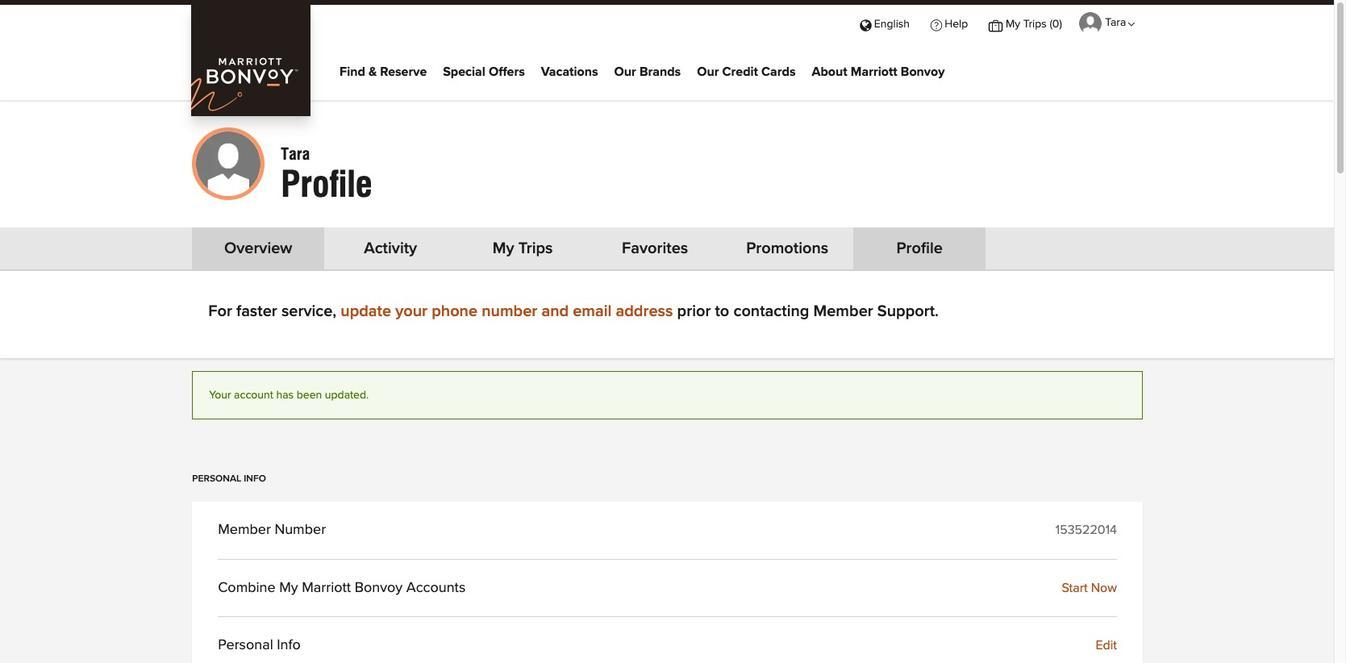 Task type: locate. For each thing, give the bounding box(es) containing it.
1 horizontal spatial tara
[[1106, 17, 1127, 28]]

tara right generic profile image
[[281, 144, 310, 164]]

1 vertical spatial my
[[493, 240, 514, 257]]

my right the combine
[[279, 581, 298, 595]]

personal info up member number
[[192, 475, 266, 484]]

favorites
[[622, 240, 689, 257]]

has
[[276, 390, 294, 401]]

bonvoy
[[901, 65, 945, 78], [355, 581, 403, 595]]

my
[[1006, 18, 1021, 30], [493, 240, 514, 257], [279, 581, 298, 595]]

profile link
[[867, 240, 973, 257]]

prior
[[677, 303, 711, 320]]

accounts
[[407, 581, 466, 595]]

my right suitcase icon
[[1006, 18, 1021, 30]]

edit
[[1096, 639, 1118, 652]]

our
[[615, 65, 637, 78], [697, 65, 719, 78]]

update
[[341, 303, 391, 320]]

activity link
[[337, 240, 444, 257]]

marriott
[[851, 65, 898, 78], [302, 581, 351, 595]]

about marriott bonvoy link
[[812, 60, 945, 85]]

0 vertical spatial personal info
[[192, 475, 266, 484]]

brands
[[640, 65, 681, 78]]

member
[[814, 303, 874, 320], [218, 523, 271, 537]]

faster
[[236, 303, 277, 320]]

my trips link
[[470, 240, 576, 257]]

1 horizontal spatial our
[[697, 65, 719, 78]]

info down "combine my marriott bonvoy accounts"
[[277, 638, 301, 653]]

special
[[443, 65, 486, 78]]

1 horizontal spatial trips
[[1024, 18, 1047, 30]]

update your phone number and email address link
[[341, 303, 673, 320]]

0 vertical spatial trips
[[1024, 18, 1047, 30]]

member left number
[[218, 523, 271, 537]]

bonvoy left accounts
[[355, 581, 403, 595]]

about marriott bonvoy
[[812, 65, 945, 78]]

1 vertical spatial marriott
[[302, 581, 351, 595]]

personal down the combine
[[218, 638, 273, 653]]

contacting
[[734, 303, 810, 320]]

2 our from the left
[[697, 65, 719, 78]]

english
[[875, 18, 910, 30]]

overview link
[[205, 240, 312, 257]]

1 horizontal spatial my
[[493, 240, 514, 257]]

start
[[1062, 582, 1088, 595]]

0 vertical spatial member
[[814, 303, 874, 320]]

tara left arrow down image
[[1106, 17, 1127, 28]]

0 horizontal spatial tara
[[281, 144, 310, 164]]

our for our credit cards
[[697, 65, 719, 78]]

start now link
[[1062, 582, 1118, 595]]

trips for my trips
[[519, 240, 553, 257]]

0 horizontal spatial our
[[615, 65, 637, 78]]

marriott down number
[[302, 581, 351, 595]]

personal up member number
[[192, 475, 241, 484]]

1 vertical spatial trips
[[519, 240, 553, 257]]

&
[[369, 65, 377, 78]]

trips up and
[[519, 240, 553, 257]]

marriott right about
[[851, 65, 898, 78]]

1 vertical spatial bonvoy
[[355, 581, 403, 595]]

promotions
[[746, 240, 829, 257]]

trips left (0)
[[1024, 18, 1047, 30]]

2 horizontal spatial my
[[1006, 18, 1021, 30]]

our inside "link"
[[697, 65, 719, 78]]

1 horizontal spatial bonvoy
[[901, 65, 945, 78]]

my trips (0)
[[1006, 18, 1063, 30]]

0 vertical spatial my
[[1006, 18, 1021, 30]]

our for our brands
[[615, 65, 637, 78]]

tara
[[1106, 17, 1127, 28], [281, 144, 310, 164]]

overview
[[224, 240, 292, 257]]

number
[[482, 303, 538, 320]]

member left the support.
[[814, 303, 874, 320]]

0 vertical spatial bonvoy
[[901, 65, 945, 78]]

special offers
[[443, 65, 525, 78]]

our left the credit
[[697, 65, 719, 78]]

0 horizontal spatial trips
[[519, 240, 553, 257]]

global header - my account image
[[1079, 12, 1102, 35]]

trips
[[1024, 18, 1047, 30], [519, 240, 553, 257]]

info up member number
[[244, 475, 266, 484]]

bonvoy down help icon
[[901, 65, 945, 78]]

personal info down the combine
[[218, 638, 301, 653]]

1 our from the left
[[615, 65, 637, 78]]

1 vertical spatial info
[[277, 638, 301, 653]]

1 horizontal spatial member
[[814, 303, 874, 320]]

your
[[209, 390, 231, 401]]

number
[[275, 523, 326, 537]]

personal info
[[192, 475, 266, 484], [218, 638, 301, 653]]

our left brands
[[615, 65, 637, 78]]

1 vertical spatial personal
[[218, 638, 273, 653]]

offers
[[489, 65, 525, 78]]

service,
[[282, 303, 337, 320]]

1 vertical spatial tara
[[281, 144, 310, 164]]

1 vertical spatial personal info
[[218, 638, 301, 653]]

0 horizontal spatial my
[[279, 581, 298, 595]]

help
[[945, 18, 969, 30]]

for faster service, update your phone number and email address prior to contacting member support.
[[208, 303, 939, 320]]

2 vertical spatial my
[[279, 581, 298, 595]]

generic profile image
[[192, 127, 265, 200]]

0 vertical spatial info
[[244, 475, 266, 484]]

1 horizontal spatial marriott
[[851, 65, 898, 78]]

profile
[[897, 240, 943, 257]]

globe image
[[860, 18, 872, 30]]

my for my trips (0)
[[1006, 18, 1021, 30]]

my up update your phone number and email address link
[[493, 240, 514, 257]]

info
[[244, 475, 266, 484], [277, 638, 301, 653]]

personal
[[192, 475, 241, 484], [218, 638, 273, 653]]

0 horizontal spatial member
[[218, 523, 271, 537]]



Task type: describe. For each thing, give the bounding box(es) containing it.
trips for my trips (0)
[[1024, 18, 1047, 30]]

153522014
[[1056, 524, 1118, 537]]

your
[[396, 303, 428, 320]]

cards
[[762, 65, 796, 78]]

help image
[[931, 18, 942, 30]]

tara link
[[1073, 5, 1143, 41]]

support.
[[878, 303, 939, 320]]

combine my marriott bonvoy accounts
[[218, 581, 466, 595]]

my trips
[[493, 240, 553, 257]]

english link
[[850, 5, 921, 42]]

about
[[812, 65, 848, 78]]

1 vertical spatial member
[[218, 523, 271, 537]]

arrow down image
[[1130, 20, 1137, 28]]

and
[[542, 303, 569, 320]]

(0)
[[1050, 18, 1063, 30]]

combine
[[218, 581, 276, 595]]

find & reserve link
[[340, 60, 427, 85]]

favorites link
[[602, 240, 709, 257]]

our brands
[[615, 65, 681, 78]]

0 horizontal spatial marriott
[[302, 581, 351, 595]]

now
[[1092, 582, 1118, 595]]

special offers link
[[443, 60, 525, 85]]

activity
[[364, 240, 417, 257]]

start now
[[1062, 582, 1118, 595]]

my for my trips
[[493, 240, 514, 257]]

to
[[715, 303, 730, 320]]

reserve
[[380, 65, 427, 78]]

been
[[297, 390, 322, 401]]

credit
[[723, 65, 758, 78]]

edit link
[[1096, 639, 1118, 652]]

our credit cards
[[697, 65, 796, 78]]

email
[[573, 303, 612, 320]]

member number
[[218, 523, 326, 537]]

your account has been updated.
[[209, 390, 369, 401]]

vacations link
[[541, 60, 598, 85]]

address
[[616, 303, 673, 320]]

0 vertical spatial marriott
[[851, 65, 898, 78]]

account
[[234, 390, 273, 401]]

find
[[340, 65, 365, 78]]

promotions link
[[734, 240, 841, 257]]

0 horizontal spatial info
[[244, 475, 266, 484]]

0 vertical spatial tara
[[1106, 17, 1127, 28]]

0 horizontal spatial bonvoy
[[355, 581, 403, 595]]

0 vertical spatial personal
[[192, 475, 241, 484]]

for
[[208, 303, 232, 320]]

our credit cards link
[[697, 60, 796, 85]]

our brands link
[[615, 60, 681, 85]]

1 horizontal spatial info
[[277, 638, 301, 653]]

help link
[[921, 5, 979, 42]]

suitcase image
[[989, 18, 1003, 30]]

find & reserve
[[340, 65, 427, 78]]

vacations
[[541, 65, 598, 78]]

updated.
[[325, 390, 369, 401]]

phone
[[432, 303, 478, 320]]



Task type: vqa. For each thing, say whether or not it's contained in the screenshot.
your
yes



